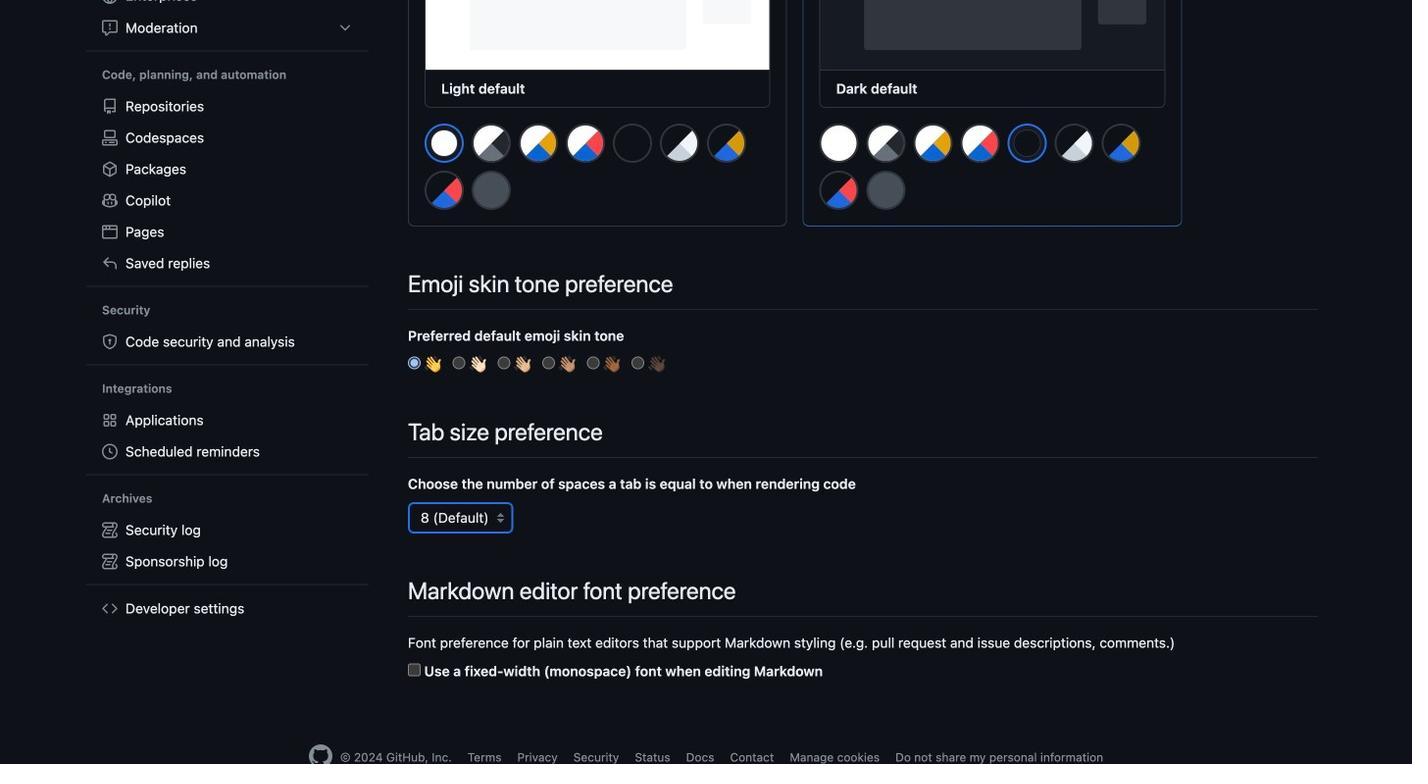 Task type: vqa. For each thing, say whether or not it's contained in the screenshot.
Dark high contrast icon
yes



Task type: locate. For each thing, give the bounding box(es) containing it.
light tritanopia image for light protanopia & deuteranopia image within night theme picker option group
[[961, 124, 1000, 163]]

light tritanopia image
[[566, 124, 605, 163], [961, 124, 1000, 163]]

dark dimmed image for light high contrast icon
[[472, 171, 511, 210]]

dark default image
[[1015, 131, 1040, 156]]

0 vertical spatial log image
[[102, 522, 118, 538]]

light protanopia & deuteranopia image right light high contrast image
[[914, 124, 953, 163]]

light tritanopia image left dark default image
[[961, 124, 1000, 163]]

2 light tritanopia image from the left
[[961, 124, 1000, 163]]

night theme picker option group
[[819, 123, 1166, 218]]

package image
[[102, 161, 118, 177]]

dark high contrast image right dark default image
[[1055, 124, 1094, 163]]

reply image
[[102, 255, 118, 271]]

1 horizontal spatial dark dimmed image
[[867, 171, 906, 210]]

light protanopia & deuteranopia image right light high contrast icon
[[519, 124, 558, 163]]

log image
[[102, 522, 118, 538], [102, 554, 118, 569]]

2 dark high contrast image from the left
[[1055, 124, 1094, 163]]

option group
[[408, 354, 1318, 375]]

dark high contrast image for dark protanopia & deuteranopia image
[[660, 124, 699, 163]]

1 light tritanopia image from the left
[[566, 124, 605, 163]]

0 horizontal spatial dark high contrast image
[[660, 124, 699, 163]]

dark tritanopia image
[[425, 171, 464, 210]]

4 list from the top
[[94, 514, 361, 577]]

2 dark dimmed image from the left
[[867, 171, 906, 210]]

dark protanopia & deuteranopia image
[[1102, 124, 1141, 163]]

1 log image from the top
[[102, 522, 118, 538]]

1 dark dimmed image from the left
[[472, 171, 511, 210]]

dark dimmed image
[[472, 171, 511, 210], [867, 171, 906, 210]]

light tritanopia image left dark default icon
[[566, 124, 605, 163]]

repo image
[[102, 99, 118, 114]]

0 horizontal spatial dark dimmed image
[[472, 171, 511, 210]]

None radio
[[408, 357, 421, 369], [453, 357, 466, 369], [587, 357, 600, 369], [632, 357, 645, 369], [408, 357, 421, 369], [453, 357, 466, 369], [587, 357, 600, 369], [632, 357, 645, 369]]

light high contrast image
[[472, 124, 511, 163]]

1 light protanopia & deuteranopia image from the left
[[519, 124, 558, 163]]

light protanopia & deuteranopia image inside night theme picker option group
[[914, 124, 953, 163]]

0 horizontal spatial light protanopia & deuteranopia image
[[519, 124, 558, 163]]

2 light protanopia & deuteranopia image from the left
[[914, 124, 953, 163]]

0 horizontal spatial light tritanopia image
[[566, 124, 605, 163]]

None checkbox
[[408, 664, 421, 676]]

light protanopia & deuteranopia image for light high contrast image
[[914, 124, 953, 163]]

shield lock image
[[102, 334, 118, 350]]

1 horizontal spatial light protanopia & deuteranopia image
[[914, 124, 953, 163]]

light default image
[[432, 131, 457, 156]]

code image
[[102, 601, 118, 616]]

day theme picker option group
[[424, 123, 771, 218]]

light protanopia & deuteranopia image inside day theme picker option group
[[519, 124, 558, 163]]

dark dimmed image right dark tritanopia icon
[[472, 171, 511, 210]]

log image down clock image at the left of page
[[102, 522, 118, 538]]

copilot image
[[102, 193, 118, 208]]

dark high contrast image left dark protanopia & deuteranopia image
[[660, 124, 699, 163]]

dark high contrast image
[[660, 124, 699, 163], [1055, 124, 1094, 163]]

light protanopia & deuteranopia image for light high contrast icon
[[519, 124, 558, 163]]

1 vertical spatial log image
[[102, 554, 118, 569]]

1 horizontal spatial dark high contrast image
[[1055, 124, 1094, 163]]

1 horizontal spatial light tritanopia image
[[961, 124, 1000, 163]]

dark dimmed image for light high contrast image
[[867, 171, 906, 210]]

2 list from the top
[[94, 91, 361, 279]]

light protanopia & deuteranopia image
[[519, 124, 558, 163], [914, 124, 953, 163]]

dark dimmed image right dark tritanopia image
[[867, 171, 906, 210]]

None radio
[[498, 357, 510, 369], [542, 357, 555, 369], [498, 357, 510, 369], [542, 357, 555, 369]]

1 dark high contrast image from the left
[[660, 124, 699, 163]]

list
[[94, 0, 361, 44], [94, 91, 361, 279], [94, 405, 361, 467], [94, 514, 361, 577]]

light high contrast image
[[867, 124, 906, 163]]

log image up code icon at the bottom of the page
[[102, 554, 118, 569]]



Task type: describe. For each thing, give the bounding box(es) containing it.
light tritanopia image for light protanopia & deuteranopia image in the day theme picker option group
[[566, 124, 605, 163]]

clock image
[[102, 444, 118, 459]]

dark high contrast image for dark protanopia & deuteranopia icon in the right top of the page
[[1055, 124, 1094, 163]]

apps image
[[102, 412, 118, 428]]

1 list from the top
[[94, 0, 361, 44]]

globe image
[[102, 0, 118, 4]]

2 log image from the top
[[102, 554, 118, 569]]

browser image
[[102, 224, 118, 240]]

dark tritanopia image
[[820, 171, 859, 210]]

3 list from the top
[[94, 405, 361, 467]]

homepage image
[[309, 745, 332, 764]]

light default image
[[820, 124, 859, 163]]

dark default image
[[613, 124, 652, 163]]

codespaces image
[[102, 130, 118, 146]]

dark protanopia & deuteranopia image
[[707, 124, 746, 163]]



